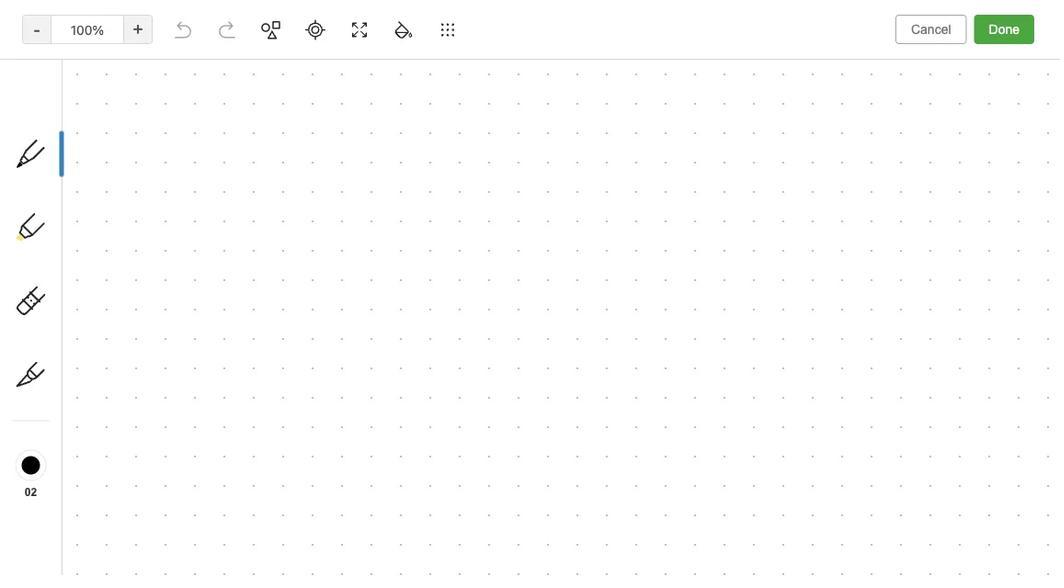 Task type: vqa. For each thing, say whether or not it's contained in the screenshot.
font family Field
no



Task type: describe. For each thing, give the bounding box(es) containing it.
Search text field
[[24, 53, 197, 86]]

days
[[918, 11, 947, 26]]

list
[[297, 252, 319, 268]]

free
[[858, 11, 883, 26]]

try evernote personal for free:
[[338, 11, 526, 26]]

share button
[[949, 44, 1016, 74]]

note list element
[[221, 37, 571, 576]]

new
[[40, 105, 67, 120]]

shared with me
[[40, 339, 133, 354]]

only you
[[885, 52, 934, 66]]

new button
[[11, 97, 210, 130]]

grocery
[[245, 252, 293, 268]]

2
[[243, 94, 250, 109]]

Note Editor text field
[[0, 0, 1060, 576]]

grocery list milk eggs sugar cheese
[[245, 252, 388, 287]]

notes for notes
[[260, 55, 311, 77]]

(
[[80, 211, 85, 225]]

22
[[245, 310, 258, 323]]

tags button
[[0, 302, 220, 332]]

tasks
[[40, 240, 74, 255]]

with
[[86, 339, 111, 354]]

22 minutes ago
[[245, 310, 325, 323]]

note window element
[[0, 0, 1060, 576]]

shared with me link
[[0, 332, 220, 361]]

notes (
[[40, 210, 85, 225]]

first notebook
[[650, 52, 732, 65]]

expand note image
[[584, 48, 606, 70]]

get it free for 7 days
[[822, 11, 947, 26]]

add tag image
[[613, 547, 635, 569]]

tags
[[41, 310, 69, 325]]

sugar
[[305, 272, 340, 287]]

trash link
[[0, 372, 220, 402]]



Task type: locate. For each thing, give the bounding box(es) containing it.
notes up notes
[[260, 55, 311, 77]]

trash
[[40, 379, 73, 394]]

free:
[[495, 11, 526, 26]]

ago
[[305, 310, 325, 323]]

notes left (
[[40, 210, 76, 225]]

shortcuts
[[41, 181, 99, 196]]

1 horizontal spatial notes
[[260, 55, 311, 77]]

notebooks
[[41, 280, 106, 295]]

get
[[822, 11, 844, 26]]

2 for from the left
[[887, 11, 904, 26]]

me
[[114, 339, 133, 354]]

only
[[885, 52, 911, 66]]

for
[[474, 11, 491, 26], [887, 11, 904, 26]]

get it free for 7 days button
[[811, 6, 958, 30]]

first
[[650, 52, 674, 65]]

cheese
[[344, 272, 388, 287]]

shortcuts button
[[0, 174, 220, 203]]

for for 7
[[887, 11, 904, 26]]

7
[[907, 11, 915, 26]]

tree
[[0, 144, 221, 475]]

changes
[[962, 551, 1009, 565]]

you
[[914, 52, 934, 66]]

upgrade
[[95, 503, 150, 518]]

0 horizontal spatial notes
[[40, 210, 76, 225]]

notes
[[254, 94, 287, 109]]

home
[[40, 151, 76, 166]]

evernote
[[361, 11, 415, 26]]

tree containing home
[[0, 144, 221, 475]]

eggs
[[272, 272, 302, 287]]

1 vertical spatial notes
[[40, 210, 76, 225]]

it
[[847, 11, 855, 26]]

all
[[945, 551, 959, 565]]

tasks button
[[0, 233, 220, 262]]

for for free:
[[474, 11, 491, 26]]

home link
[[0, 144, 221, 174]]

0 horizontal spatial for
[[474, 11, 491, 26]]

None search field
[[24, 53, 197, 86]]

personal
[[418, 11, 471, 26]]

notes
[[260, 55, 311, 77], [40, 210, 76, 225]]

share
[[964, 51, 1000, 66]]

settings image
[[188, 15, 210, 37]]

notebook
[[678, 52, 732, 65]]

for left free:
[[474, 11, 491, 26]]

add a reminder image
[[582, 547, 604, 569]]

shared
[[40, 339, 82, 354]]

1 for from the left
[[474, 11, 491, 26]]

0 vertical spatial notes
[[260, 55, 311, 77]]

try
[[338, 11, 357, 26]]

1 horizontal spatial for
[[887, 11, 904, 26]]

notebooks link
[[0, 273, 220, 302]]

milk
[[245, 272, 269, 287]]

upgrade button
[[11, 492, 210, 529]]

2 notes
[[243, 94, 287, 109]]

saved
[[1013, 551, 1045, 565]]

minutes
[[261, 310, 302, 323]]

notes for notes (
[[40, 210, 76, 225]]

notes inside note list element
[[260, 55, 311, 77]]

for left 7
[[887, 11, 904, 26]]

all changes saved
[[945, 551, 1045, 565]]

first notebook button
[[627, 46, 739, 72]]

for inside button
[[887, 11, 904, 26]]



